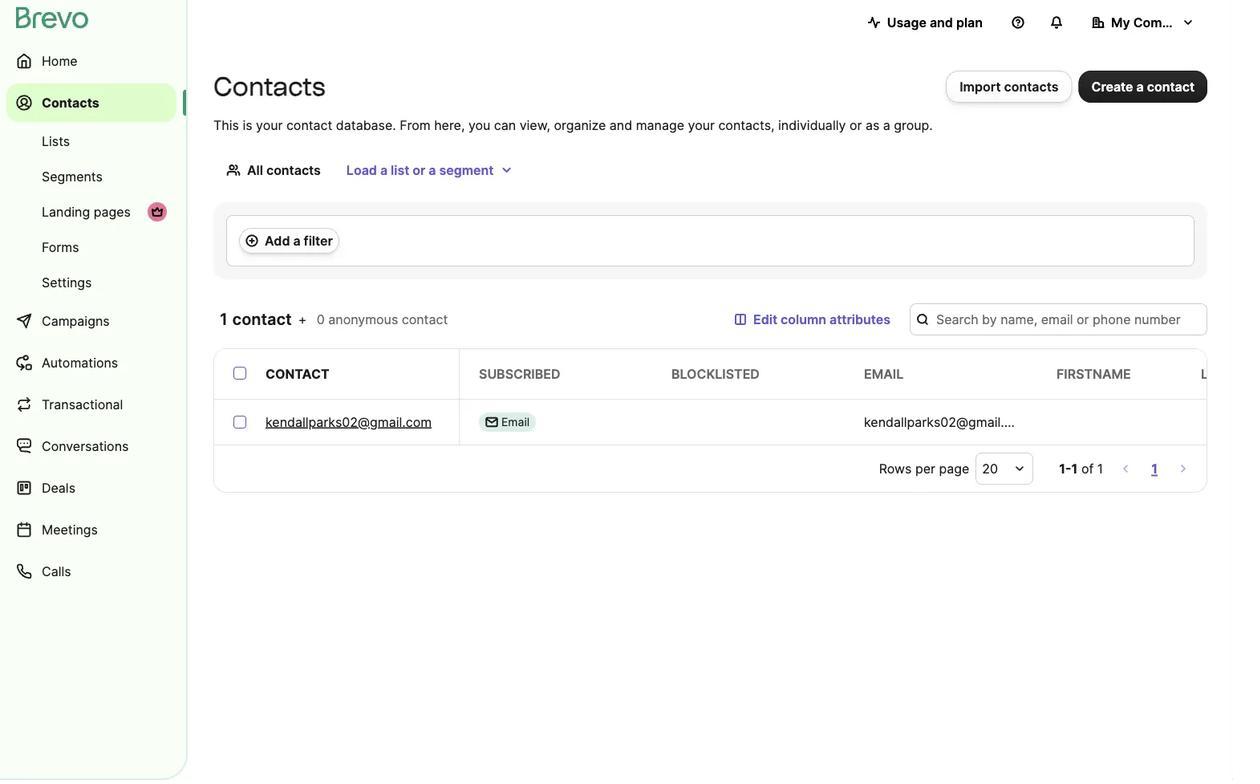 Task type: describe. For each thing, give the bounding box(es) containing it.
usage and plan
[[887, 14, 983, 30]]

anonymous
[[328, 311, 398, 327]]

load
[[347, 162, 377, 178]]

settings link
[[6, 266, 177, 299]]

1 contact + 0 anonymous contact
[[220, 309, 448, 329]]

and inside button
[[930, 14, 953, 30]]

forms
[[42, 239, 79, 255]]

contacts for all contacts
[[266, 162, 321, 178]]

import
[[960, 79, 1001, 94]]

edit
[[754, 311, 778, 327]]

automations
[[42, 355, 118, 370]]

a for load a list or a segment
[[380, 162, 388, 178]]

left___c25ys image
[[486, 416, 498, 429]]

from
[[400, 117, 431, 133]]

2 your from the left
[[688, 117, 715, 133]]

this
[[214, 117, 239, 133]]

deals link
[[6, 469, 177, 507]]

last
[[1202, 366, 1234, 382]]

organize
[[554, 117, 606, 133]]

a for create a contact
[[1137, 79, 1144, 94]]

meetings
[[42, 522, 98, 537]]

calls link
[[6, 552, 177, 591]]

1-
[[1060, 461, 1072, 476]]

list
[[391, 162, 410, 178]]

a for add a filter
[[293, 233, 301, 248]]

create a contact button
[[1079, 71, 1208, 103]]

you
[[469, 117, 491, 133]]

usage and plan button
[[855, 6, 996, 39]]

add a filter
[[265, 233, 333, 248]]

import contacts
[[960, 79, 1059, 94]]

left___rvooi image
[[151, 205, 164, 218]]

1 button
[[1149, 458, 1161, 480]]

add a filter button
[[239, 228, 339, 254]]

landing pages link
[[6, 196, 177, 228]]

calls
[[42, 563, 71, 579]]

1 horizontal spatial contacts
[[214, 71, 326, 102]]

forms link
[[6, 231, 177, 263]]

pages
[[94, 204, 131, 220]]

of
[[1082, 461, 1094, 476]]

transactional link
[[6, 385, 177, 424]]

kendallparks02@gmail.com link
[[266, 413, 432, 432]]

1 horizontal spatial or
[[850, 117, 862, 133]]

a right as
[[884, 117, 891, 133]]

individually
[[779, 117, 846, 133]]

page
[[939, 461, 970, 476]]

contact left the +
[[232, 309, 292, 329]]

campaigns link
[[6, 302, 177, 340]]

firstname
[[1057, 366, 1132, 382]]

deals
[[42, 480, 75, 496]]

is
[[243, 117, 252, 133]]

20 button
[[976, 453, 1034, 485]]

per
[[916, 461, 936, 476]]

contacts link
[[6, 83, 177, 122]]

import contacts button
[[946, 71, 1073, 103]]

filter
[[304, 233, 333, 248]]

subscribed
[[479, 366, 561, 382]]

blocklisted
[[672, 366, 760, 382]]

automations link
[[6, 344, 177, 382]]

contact
[[266, 366, 330, 382]]

edit column attributes
[[754, 311, 891, 327]]

segments link
[[6, 161, 177, 193]]

1 inside button
[[1152, 461, 1158, 476]]

transactional
[[42, 397, 123, 412]]

column
[[781, 311, 827, 327]]

edit column attributes button
[[722, 303, 904, 336]]

view,
[[520, 117, 551, 133]]

0 horizontal spatial and
[[610, 117, 633, 133]]

segment
[[439, 162, 494, 178]]

all
[[247, 162, 263, 178]]



Task type: locate. For each thing, give the bounding box(es) containing it.
kendallparks02@gmail.com up page
[[864, 414, 1031, 430]]

or
[[850, 117, 862, 133], [413, 162, 426, 178]]

or inside button
[[413, 162, 426, 178]]

contact right create
[[1148, 79, 1195, 94]]

email
[[864, 366, 904, 382]]

conversations
[[42, 438, 129, 454]]

contacts up lists
[[42, 95, 99, 110]]

landing pages
[[42, 204, 131, 220]]

0 vertical spatial contacts
[[1005, 79, 1059, 94]]

conversations link
[[6, 427, 177, 466]]

rows per page
[[879, 461, 970, 476]]

can
[[494, 117, 516, 133]]

contacts up is
[[214, 71, 326, 102]]

here,
[[434, 117, 465, 133]]

1 horizontal spatial contacts
[[1005, 79, 1059, 94]]

landing
[[42, 204, 90, 220]]

usage
[[887, 14, 927, 30]]

your
[[256, 117, 283, 133], [688, 117, 715, 133]]

and
[[930, 14, 953, 30], [610, 117, 633, 133]]

load a list or a segment button
[[334, 154, 526, 186]]

home
[[42, 53, 78, 69]]

contact inside button
[[1148, 79, 1195, 94]]

home link
[[6, 42, 177, 80]]

a right create
[[1137, 79, 1144, 94]]

contact
[[1148, 79, 1195, 94], [286, 117, 333, 133], [232, 309, 292, 329], [402, 311, 448, 327]]

and left plan
[[930, 14, 953, 30]]

create
[[1092, 79, 1134, 94]]

all contacts
[[247, 162, 321, 178]]

add
[[265, 233, 290, 248]]

contacts right all
[[266, 162, 321, 178]]

attributes
[[830, 311, 891, 327]]

0
[[317, 311, 325, 327]]

contact inside the 1 contact + 0 anonymous contact
[[402, 311, 448, 327]]

contact up the all contacts on the left top
[[286, 117, 333, 133]]

and left manage
[[610, 117, 633, 133]]

segments
[[42, 169, 103, 184]]

your right manage
[[688, 117, 715, 133]]

a left list
[[380, 162, 388, 178]]

settings
[[42, 275, 92, 290]]

a
[[1137, 79, 1144, 94], [884, 117, 891, 133], [380, 162, 388, 178], [429, 162, 436, 178], [293, 233, 301, 248]]

kendallparks02@gmail.com down contact
[[266, 414, 432, 430]]

my company
[[1112, 14, 1193, 30]]

1
[[220, 309, 228, 329], [1072, 461, 1078, 476], [1098, 461, 1104, 476], [1152, 461, 1158, 476]]

1 vertical spatial or
[[413, 162, 426, 178]]

Search by name, email or phone number search field
[[910, 303, 1208, 336]]

1 kendallparks02@gmail.com from the left
[[266, 414, 432, 430]]

0 horizontal spatial or
[[413, 162, 426, 178]]

1 horizontal spatial and
[[930, 14, 953, 30]]

0 horizontal spatial contacts
[[42, 95, 99, 110]]

1 horizontal spatial kendallparks02@gmail.com
[[864, 414, 1031, 430]]

contacts right import
[[1005, 79, 1059, 94]]

my
[[1112, 14, 1131, 30]]

a right list
[[429, 162, 436, 178]]

contacts
[[1005, 79, 1059, 94], [266, 162, 321, 178]]

0 horizontal spatial kendallparks02@gmail.com
[[266, 414, 432, 430]]

kendallparks02@gmail.com
[[266, 414, 432, 430], [864, 414, 1031, 430]]

company
[[1134, 14, 1193, 30]]

create a contact
[[1092, 79, 1195, 94]]

1 horizontal spatial your
[[688, 117, 715, 133]]

this is your contact database. from here, you can view, organize and manage your contacts, individually or as a group.
[[214, 117, 933, 133]]

as
[[866, 117, 880, 133]]

contact right anonymous
[[402, 311, 448, 327]]

20
[[983, 461, 998, 476]]

database.
[[336, 117, 396, 133]]

campaigns
[[42, 313, 110, 329]]

manage
[[636, 117, 685, 133]]

a right 'add'
[[293, 233, 301, 248]]

0 horizontal spatial contacts
[[266, 162, 321, 178]]

1-1 of 1
[[1060, 461, 1104, 476]]

group.
[[894, 117, 933, 133]]

0 vertical spatial or
[[850, 117, 862, 133]]

my company button
[[1080, 6, 1208, 39]]

1 your from the left
[[256, 117, 283, 133]]

your right is
[[256, 117, 283, 133]]

+
[[298, 311, 307, 327]]

email
[[502, 415, 530, 429]]

0 horizontal spatial your
[[256, 117, 283, 133]]

contacts
[[214, 71, 326, 102], [42, 95, 99, 110]]

contacts,
[[719, 117, 775, 133]]

meetings link
[[6, 510, 177, 549]]

lists link
[[6, 125, 177, 157]]

or right list
[[413, 162, 426, 178]]

contacts for import contacts
[[1005, 79, 1059, 94]]

1 vertical spatial contacts
[[266, 162, 321, 178]]

rows
[[879, 461, 912, 476]]

1 vertical spatial and
[[610, 117, 633, 133]]

plan
[[957, 14, 983, 30]]

lists
[[42, 133, 70, 149]]

0 vertical spatial and
[[930, 14, 953, 30]]

load a list or a segment
[[347, 162, 494, 178]]

or left as
[[850, 117, 862, 133]]

contacts inside 'button'
[[1005, 79, 1059, 94]]

2 kendallparks02@gmail.com from the left
[[864, 414, 1031, 430]]



Task type: vqa. For each thing, say whether or not it's contained in the screenshot.
3
no



